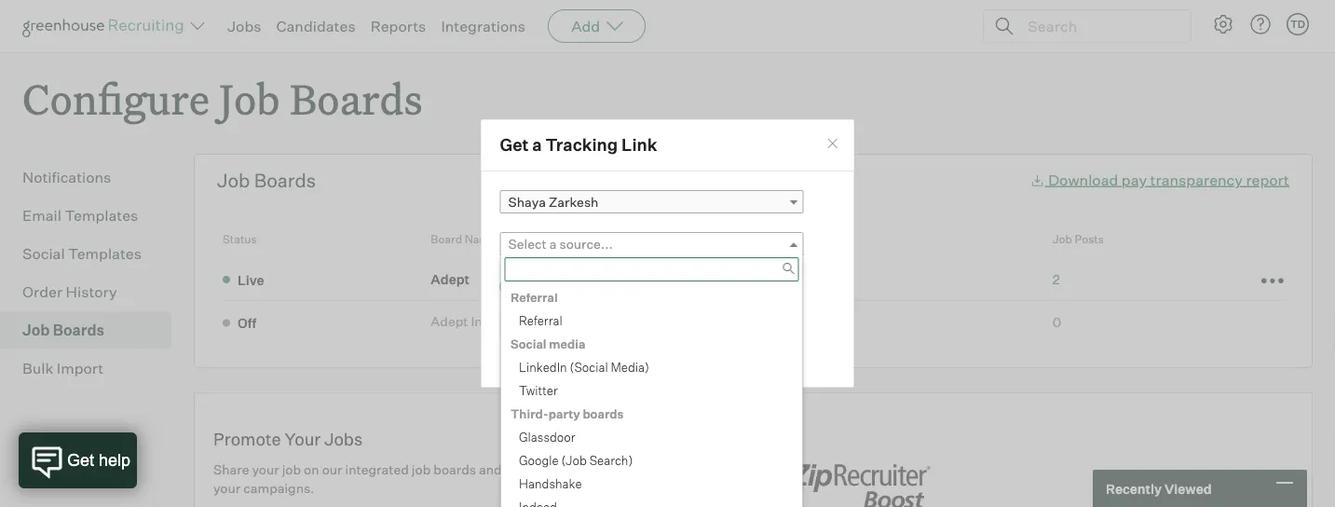 Task type: vqa. For each thing, say whether or not it's contained in the screenshot.
today
no



Task type: describe. For each thing, give the bounding box(es) containing it.
bulk
[[22, 359, 53, 378]]

integrations
[[441, 17, 526, 35]]

import
[[57, 359, 104, 378]]

download pay transparency report link
[[1031, 170, 1290, 189]]

0 horizontal spatial social
[[22, 244, 65, 263]]

integrations link
[[441, 17, 526, 35]]

referral referral social media linkedin (social media) twitter third-party boards glassdoor google (job search) handshake
[[510, 289, 649, 491]]

our
[[322, 462, 343, 478]]

name
[[465, 232, 496, 246]]

shaya zarkesh
[[509, 194, 599, 210]]

adept internal
[[431, 313, 518, 330]]

board
[[431, 232, 462, 246]]

posts
[[1075, 232, 1105, 246]]

1 job from the left
[[282, 462, 301, 478]]

track
[[505, 462, 536, 478]]

get a tracking link
[[500, 134, 658, 155]]

get a tracking link dialog
[[481, 119, 855, 507]]

social templates
[[22, 244, 142, 263]]

email
[[22, 206, 61, 225]]

search)
[[589, 453, 633, 467]]

templates for social templates
[[68, 244, 142, 263]]

linkedin
[[519, 359, 567, 374]]

download
[[1049, 170, 1119, 189]]

share
[[213, 462, 249, 478]]

close image
[[826, 136, 841, 151]]

source...
[[560, 236, 613, 252]]

of
[[645, 462, 657, 478]]

recently
[[1107, 480, 1163, 497]]

td button
[[1284, 9, 1314, 39]]

bulk import link
[[22, 357, 164, 380]]

select a source... link
[[500, 232, 804, 255]]

(job
[[561, 453, 587, 467]]

td button
[[1288, 13, 1310, 35]]

shaya
[[509, 194, 546, 210]]

job up bulk at the bottom of page
[[22, 321, 50, 340]]

0 horizontal spatial internal
[[471, 313, 518, 330]]

2 link
[[1053, 271, 1061, 287]]

0 vertical spatial job boards
[[217, 169, 316, 192]]

report
[[1247, 170, 1290, 189]]

jobs link
[[227, 17, 262, 35]]

0
[[1053, 314, 1062, 330]]

third-
[[510, 406, 548, 421]]

Search text field
[[1024, 13, 1175, 40]]

select a source...
[[509, 236, 613, 252]]

transparency
[[1151, 170, 1244, 189]]

(social
[[570, 359, 608, 374]]

email templates
[[22, 206, 138, 225]]

share your job on our integrated job boards and track the effectiveness of your campaigns.
[[213, 462, 657, 497]]

adept link
[[431, 270, 475, 288]]

a for get
[[533, 134, 542, 155]]

a for select
[[550, 236, 557, 252]]

configure
[[22, 71, 210, 126]]

social templates link
[[22, 243, 164, 265]]

add
[[572, 17, 601, 35]]

none submit inside get a tracking link dialog
[[500, 274, 589, 299]]

bulk import
[[22, 359, 104, 378]]

1 horizontal spatial internal
[[533, 317, 588, 329]]

adept for adept internal
[[431, 313, 468, 330]]

job boards link
[[22, 319, 164, 341]]

candidates
[[276, 17, 356, 35]]

0 vertical spatial jobs
[[227, 17, 262, 35]]

live
[[238, 272, 264, 288]]

download pay transparency report
[[1049, 170, 1290, 189]]

td
[[1291, 18, 1306, 30]]

reports link
[[371, 17, 426, 35]]

configure job boards
[[22, 71, 423, 126]]

twitter
[[519, 383, 558, 398]]

media
[[549, 336, 585, 351]]



Task type: locate. For each thing, give the bounding box(es) containing it.
1 vertical spatial jobs
[[325, 429, 363, 450]]

jobs up our
[[325, 429, 363, 450]]

greenhouse recruiting image
[[22, 15, 190, 37]]

job posts
[[1053, 232, 1105, 246]]

1 horizontal spatial boards
[[583, 406, 624, 421]]

your
[[285, 429, 321, 450]]

0 link
[[1053, 314, 1062, 330]]

0 vertical spatial boards
[[290, 71, 423, 126]]

order history link
[[22, 281, 164, 303]]

0 vertical spatial referral
[[510, 289, 558, 304]]

jobs left candidates
[[227, 17, 262, 35]]

off
[[238, 315, 257, 331]]

tracking
[[546, 134, 618, 155]]

1 horizontal spatial a
[[550, 236, 557, 252]]

shaya zarkesh link
[[500, 190, 804, 213]]

job left on
[[282, 462, 301, 478]]

order
[[22, 283, 63, 301]]

jobs
[[227, 17, 262, 35], [325, 429, 363, 450]]

1 vertical spatial social
[[510, 336, 546, 351]]

boards
[[290, 71, 423, 126], [254, 169, 316, 192], [53, 321, 105, 340]]

0 vertical spatial a
[[533, 134, 542, 155]]

job boards up status
[[217, 169, 316, 192]]

0 horizontal spatial boards
[[434, 462, 476, 478]]

email templates link
[[22, 204, 164, 227]]

party
[[548, 406, 580, 421]]

job boards up bulk import
[[22, 321, 105, 340]]

candidates link
[[276, 17, 356, 35]]

0 horizontal spatial your
[[213, 480, 241, 497]]

order history
[[22, 283, 117, 301]]

0 horizontal spatial job boards
[[22, 321, 105, 340]]

history
[[66, 283, 117, 301]]

job boards
[[217, 169, 316, 192], [22, 321, 105, 340]]

boards right "party"
[[583, 406, 624, 421]]

campaigns.
[[243, 480, 315, 497]]

2 vertical spatial boards
[[53, 321, 105, 340]]

get
[[500, 134, 529, 155]]

reports
[[371, 17, 426, 35]]

viewed
[[1165, 480, 1213, 497]]

2 job from the left
[[412, 462, 431, 478]]

boards inside referral referral social media linkedin (social media) twitter third-party boards glassdoor google (job search) handshake
[[583, 406, 624, 421]]

zip recruiter image
[[754, 448, 940, 507]]

glassdoor
[[519, 429, 575, 444]]

on
[[304, 462, 319, 478]]

templates up social templates link
[[65, 206, 138, 225]]

boards left and
[[434, 462, 476, 478]]

job left posts
[[1053, 232, 1073, 246]]

0 vertical spatial templates
[[65, 206, 138, 225]]

your up 'campaigns.'
[[252, 462, 279, 478]]

the
[[539, 462, 559, 478]]

0 vertical spatial adept
[[431, 271, 470, 287]]

1 vertical spatial templates
[[68, 244, 142, 263]]

1 horizontal spatial your
[[252, 462, 279, 478]]

boards inside share your job on our integrated job boards and track the effectiveness of your campaigns.
[[434, 462, 476, 478]]

zarkesh
[[549, 194, 599, 210]]

social up order
[[22, 244, 65, 263]]

2
[[1053, 271, 1061, 287]]

0 vertical spatial boards
[[583, 406, 624, 421]]

board name
[[431, 232, 496, 246]]

1 vertical spatial job boards
[[22, 321, 105, 340]]

1 horizontal spatial job
[[412, 462, 431, 478]]

boards down "candidates" link
[[290, 71, 423, 126]]

templates down email templates link
[[68, 244, 142, 263]]

adept for adept
[[431, 271, 470, 287]]

internal
[[471, 313, 518, 330], [533, 317, 588, 329]]

adept internal link
[[431, 312, 524, 331]]

and
[[479, 462, 502, 478]]

1 adept from the top
[[431, 271, 470, 287]]

job up status
[[217, 169, 250, 192]]

handshake
[[519, 476, 582, 491]]

0 horizontal spatial jobs
[[227, 17, 262, 35]]

0 horizontal spatial a
[[533, 134, 542, 155]]

recently viewed
[[1107, 480, 1213, 497]]

your
[[252, 462, 279, 478], [213, 480, 241, 497]]

link
[[622, 134, 658, 155]]

a right get at the top left
[[533, 134, 542, 155]]

1 vertical spatial your
[[213, 480, 241, 497]]

add button
[[548, 9, 646, 43]]

boards
[[583, 406, 624, 421], [434, 462, 476, 478]]

2 adept from the top
[[431, 313, 468, 330]]

notifications link
[[22, 166, 164, 189]]

1 vertical spatial adept
[[431, 313, 468, 330]]

1 horizontal spatial jobs
[[325, 429, 363, 450]]

templates for email templates
[[65, 206, 138, 225]]

0 vertical spatial your
[[252, 462, 279, 478]]

a right the select
[[550, 236, 557, 252]]

notifications
[[22, 168, 111, 187]]

job
[[219, 71, 280, 126], [217, 169, 250, 192], [1053, 232, 1073, 246], [22, 321, 50, 340]]

boards up import
[[53, 321, 105, 340]]

adept
[[431, 271, 470, 287], [431, 313, 468, 330]]

referral up media on the left bottom of the page
[[519, 313, 562, 328]]

None text field
[[505, 257, 799, 281], [500, 313, 746, 337], [505, 257, 799, 281], [500, 313, 746, 337]]

promote your jobs
[[213, 429, 363, 450]]

0 vertical spatial social
[[22, 244, 65, 263]]

1 vertical spatial boards
[[434, 462, 476, 478]]

1 horizontal spatial job boards
[[217, 169, 316, 192]]

job
[[282, 462, 301, 478], [412, 462, 431, 478]]

media)
[[611, 359, 649, 374]]

internal up media on the left bottom of the page
[[533, 317, 588, 329]]

job down "jobs" link
[[219, 71, 280, 126]]

google
[[519, 453, 559, 467]]

pay
[[1122, 170, 1148, 189]]

integrated
[[345, 462, 409, 478]]

1 vertical spatial boards
[[254, 169, 316, 192]]

select
[[509, 236, 547, 252]]

your down "share"
[[213, 480, 241, 497]]

configure image
[[1213, 13, 1235, 35]]

None submit
[[500, 274, 589, 299]]

internal down adept link
[[471, 313, 518, 330]]

0 horizontal spatial job
[[282, 462, 301, 478]]

boards up status
[[254, 169, 316, 192]]

adept down board
[[431, 271, 470, 287]]

1 vertical spatial a
[[550, 236, 557, 252]]

job right "integrated"
[[412, 462, 431, 478]]

adept down adept link
[[431, 313, 468, 330]]

effectiveness
[[562, 462, 643, 478]]

social inside referral referral social media linkedin (social media) twitter third-party boards glassdoor google (job search) handshake
[[510, 336, 546, 351]]

status
[[223, 232, 257, 246]]

1 vertical spatial referral
[[519, 313, 562, 328]]

1 horizontal spatial social
[[510, 336, 546, 351]]

referral down the select
[[510, 289, 558, 304]]

templates
[[65, 206, 138, 225], [68, 244, 142, 263]]

promote
[[213, 429, 281, 450]]

social up linkedin
[[510, 336, 546, 351]]



